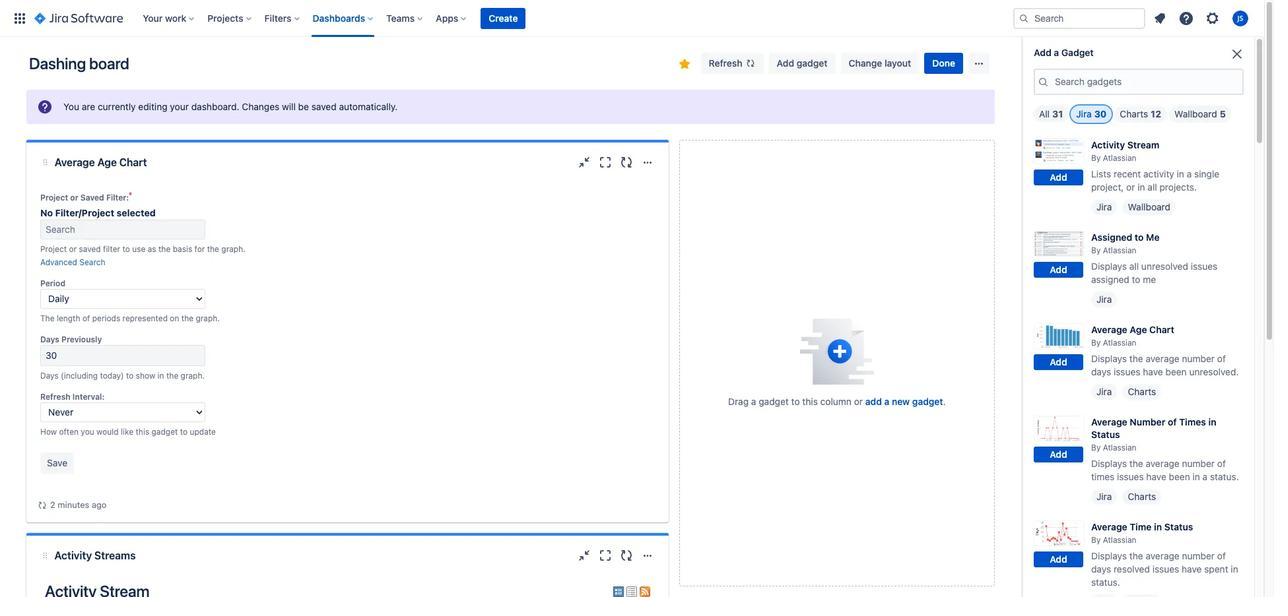 Task type: locate. For each thing, give the bounding box(es) containing it.
1 vertical spatial saved
[[79, 244, 101, 254]]

board
[[89, 54, 129, 73]]

changes
[[242, 101, 280, 112]]

0 horizontal spatial saved
[[79, 244, 101, 254]]

have inside average age chart by atlassian displays the average number of days issues have been unresolved.
[[1144, 367, 1164, 378]]

5
[[1221, 108, 1227, 120]]

jira for activity stream
[[1097, 201, 1113, 213]]

0 vertical spatial search field
[[1014, 8, 1146, 29]]

all down activity
[[1148, 182, 1158, 193]]

0 vertical spatial age
[[97, 157, 117, 168]]

wallboard up the me
[[1129, 201, 1171, 213]]

1 displays from the top
[[1092, 261, 1128, 272]]

0 horizontal spatial age
[[97, 157, 117, 168]]

notifications image
[[1153, 10, 1169, 26]]

this
[[803, 396, 818, 407], [136, 427, 149, 437]]

gadget left change
[[797, 57, 828, 69]]

refresh image
[[746, 58, 756, 69]]

add for activity stream
[[1051, 172, 1068, 183]]

0 vertical spatial have
[[1144, 367, 1164, 378]]

average inside average number of times in status by atlassian displays the average number of times issues have been in a status.
[[1146, 458, 1180, 470]]

periods
[[92, 314, 120, 324]]

add right refresh icon
[[777, 57, 795, 69]]

like
[[121, 427, 134, 437]]

0 vertical spatial days
[[40, 335, 59, 345]]

average
[[1146, 353, 1180, 365], [1146, 458, 1180, 470], [1146, 551, 1180, 562]]

average inside average number of times in status by atlassian displays the average number of times issues have been in a status.
[[1092, 417, 1128, 428]]

been left unresolved. at the right
[[1166, 367, 1188, 378]]

atlassian up times
[[1104, 443, 1137, 453]]

been inside average age chart by atlassian displays the average number of days issues have been unresolved.
[[1166, 367, 1188, 378]]

3 by from the top
[[1092, 338, 1102, 348]]

graph. right show
[[181, 371, 205, 381]]

search field up gadget
[[1014, 8, 1146, 29]]

status. inside average number of times in status by atlassian displays the average number of times issues have been in a status.
[[1211, 472, 1240, 483]]

refresh left refresh icon
[[709, 57, 743, 69]]

wallboard 5
[[1175, 108, 1227, 120]]

have
[[1144, 367, 1164, 378], [1147, 472, 1167, 483], [1183, 564, 1203, 575]]

0 vertical spatial saved
[[312, 101, 337, 112]]

issues right unresolved
[[1192, 261, 1218, 272]]

2 days from the top
[[1092, 564, 1112, 575]]

refresh activity streams image
[[619, 548, 635, 564]]

0 vertical spatial status
[[1092, 429, 1121, 441]]

a down the times
[[1203, 472, 1208, 483]]

have left spent
[[1183, 564, 1203, 575]]

minimize activity streams image
[[576, 548, 592, 564]]

assigned to me by atlassian displays all unresolved issues assigned to me
[[1092, 232, 1218, 285]]

add button down average time in status image
[[1035, 553, 1084, 568]]

0 horizontal spatial status
[[1092, 429, 1121, 441]]

a up projects.
[[1188, 168, 1193, 180]]

2 atlassian from the top
[[1104, 246, 1137, 256]]

1 horizontal spatial saved
[[312, 101, 337, 112]]

minutes
[[58, 500, 89, 511]]

the up resolved
[[1130, 551, 1144, 562]]

average up project or saved filter:
[[55, 157, 95, 168]]

days inside average time in status by atlassian displays the average number of days resolved issues have spent in status.
[[1092, 564, 1112, 575]]

issues right resolved
[[1153, 564, 1180, 575]]

to left use
[[123, 244, 130, 254]]

days
[[1092, 367, 1112, 378], [1092, 564, 1112, 575]]

interval:
[[73, 392, 105, 402]]

1 vertical spatial status
[[1165, 522, 1194, 533]]

displays inside average age chart by atlassian displays the average number of days issues have been unresolved.
[[1092, 353, 1128, 365]]

search field down selected
[[40, 220, 205, 240]]

average inside average time in status by atlassian displays the average number of days resolved issues have spent in status.
[[1092, 522, 1128, 533]]

create
[[489, 12, 518, 23]]

assigned to me image
[[1035, 231, 1085, 257]]

add button down activity stream "image"
[[1035, 170, 1084, 186]]

saved up search
[[79, 244, 101, 254]]

age down me
[[1131, 324, 1148, 336]]

2 vertical spatial have
[[1183, 564, 1203, 575]]

drag
[[729, 396, 749, 407]]

to left the me
[[1135, 232, 1145, 243]]

been down the times
[[1170, 472, 1191, 483]]

chart down me
[[1150, 324, 1175, 336]]

add button for displays the average number of days resolved issues have spent in status.
[[1035, 553, 1084, 568]]

help image
[[1179, 10, 1195, 26]]

3 atlassian from the top
[[1104, 338, 1137, 348]]

project or saved filter to use as the basis for the graph. advanced search
[[40, 244, 246, 268]]

refresh
[[709, 57, 743, 69], [40, 392, 70, 402]]

0 vertical spatial number
[[1183, 353, 1216, 365]]

charts up time
[[1129, 491, 1157, 503]]

to
[[1135, 232, 1145, 243], [123, 244, 130, 254], [1133, 274, 1141, 285], [126, 371, 134, 381], [792, 396, 800, 407], [180, 427, 188, 437]]

add a gadget
[[1035, 47, 1094, 58]]

0 vertical spatial graph.
[[222, 244, 246, 254]]

primary element
[[8, 0, 1014, 37]]

refresh inside average age chart region
[[40, 392, 70, 402]]

issues inside average time in status by atlassian displays the average number of days resolved issues have spent in status.
[[1153, 564, 1180, 575]]

average age chart region
[[37, 182, 658, 513]]

project inside project or saved filter to use as the basis for the graph. advanced search
[[40, 244, 67, 254]]

add down the average age chart image
[[1051, 357, 1068, 368]]

1 project from the top
[[40, 193, 68, 203]]

status
[[1092, 429, 1121, 441], [1165, 522, 1194, 533]]

2 project from the top
[[40, 244, 67, 254]]

1 horizontal spatial all
[[1148, 182, 1158, 193]]

the inside average time in status by atlassian displays the average number of days resolved issues have spent in status.
[[1130, 551, 1144, 562]]

average up number
[[1146, 353, 1180, 365]]

status right time
[[1165, 522, 1194, 533]]

number down the times
[[1183, 458, 1216, 470]]

average inside average age chart by atlassian displays the average number of days issues have been unresolved.
[[1146, 353, 1180, 365]]

charts for age
[[1129, 386, 1157, 398]]

0 horizontal spatial this
[[136, 427, 149, 437]]

0 horizontal spatial all
[[1130, 261, 1140, 272]]

1 vertical spatial refresh
[[40, 392, 70, 402]]

None submit
[[40, 453, 74, 474]]

2 number from the top
[[1183, 458, 1216, 470]]

issues up number
[[1114, 367, 1141, 378]]

in down the times
[[1193, 472, 1201, 483]]

1 horizontal spatial chart
[[1150, 324, 1175, 336]]

4 displays from the top
[[1092, 551, 1128, 562]]

saved right be
[[312, 101, 337, 112]]

a inside activity stream by atlassian lists recent activity in a single project, or in all projects.
[[1188, 168, 1193, 180]]

or up advanced search 'link'
[[69, 244, 77, 254]]

average
[[55, 157, 95, 168], [1092, 324, 1128, 336], [1092, 417, 1128, 428], [1092, 522, 1128, 533]]

atlassian right the average age chart image
[[1104, 338, 1137, 348]]

charts left 12
[[1121, 108, 1149, 120]]

filter:
[[106, 193, 129, 203]]

graph. right on at the left
[[196, 314, 220, 324]]

1 vertical spatial days
[[1092, 564, 1112, 575]]

age up the filter:
[[97, 157, 117, 168]]

add button down average number of times in status image
[[1035, 448, 1084, 463]]

chart up the filter:
[[119, 157, 147, 168]]

average down number
[[1146, 458, 1180, 470]]

1 vertical spatial age
[[1131, 324, 1148, 336]]

this right like
[[136, 427, 149, 437]]

chart inside average age chart by atlassian displays the average number of days issues have been unresolved.
[[1150, 324, 1175, 336]]

1 vertical spatial all
[[1130, 261, 1140, 272]]

refresh down the (including
[[40, 392, 70, 402]]

1 add button from the top
[[1035, 170, 1084, 186]]

.
[[944, 396, 946, 407]]

been
[[1166, 367, 1188, 378], [1170, 472, 1191, 483]]

4 add button from the top
[[1035, 448, 1084, 463]]

0 vertical spatial wallboard
[[1175, 108, 1218, 120]]

3 average from the top
[[1146, 551, 1180, 562]]

5 atlassian from the top
[[1104, 536, 1137, 546]]

or down the recent
[[1127, 182, 1136, 193]]

in right show
[[158, 371, 164, 381]]

1 vertical spatial activity
[[54, 550, 92, 562]]

by right average time in status image
[[1092, 536, 1102, 546]]

Search gadgets field
[[1052, 70, 1243, 94]]

2 by from the top
[[1092, 246, 1102, 256]]

add left gadget
[[1035, 47, 1052, 58]]

days down the
[[40, 335, 59, 345]]

average number of times in status by atlassian displays the average number of times issues have been in a status.
[[1092, 417, 1240, 483]]

0 horizontal spatial refresh
[[40, 392, 70, 402]]

maximize activity streams image
[[598, 548, 613, 564]]

activity left streams
[[54, 550, 92, 562]]

1 number from the top
[[1183, 353, 1216, 365]]

1 horizontal spatial activity
[[1092, 139, 1126, 151]]

all up assigned
[[1130, 261, 1140, 272]]

add down activity stream "image"
[[1051, 172, 1068, 183]]

2 displays from the top
[[1092, 353, 1128, 365]]

status inside average time in status by atlassian displays the average number of days resolved issues have spent in status.
[[1165, 522, 1194, 533]]

1 horizontal spatial status
[[1165, 522, 1194, 533]]

0 horizontal spatial wallboard
[[1129, 201, 1171, 213]]

add down average number of times in status image
[[1051, 450, 1068, 461]]

1 vertical spatial been
[[1170, 472, 1191, 483]]

0 vertical spatial chart
[[119, 157, 147, 168]]

charts
[[1121, 108, 1149, 120], [1129, 386, 1157, 398], [1129, 491, 1157, 503]]

wallboard for wallboard
[[1129, 201, 1171, 213]]

atlassian inside average time in status by atlassian displays the average number of days resolved issues have spent in status.
[[1104, 536, 1137, 546]]

1 vertical spatial days
[[40, 371, 59, 381]]

more actions for average age chart gadget image
[[640, 155, 656, 170]]

or inside activity stream by atlassian lists recent activity in a single project, or in all projects.
[[1127, 182, 1136, 193]]

gadget right new
[[913, 396, 944, 407]]

1 average from the top
[[1146, 353, 1180, 365]]

2 vertical spatial average
[[1146, 551, 1180, 562]]

number inside average time in status by atlassian displays the average number of days resolved issues have spent in status.
[[1183, 551, 1216, 562]]

0 vertical spatial this
[[803, 396, 818, 407]]

as
[[148, 244, 156, 254]]

atlassian down time
[[1104, 536, 1137, 546]]

close icon image
[[1230, 46, 1246, 62]]

1 vertical spatial status.
[[1092, 577, 1121, 589]]

2 days from the top
[[40, 371, 59, 381]]

by up times
[[1092, 443, 1102, 453]]

apps button
[[432, 8, 472, 29]]

1 horizontal spatial status.
[[1211, 472, 1240, 483]]

add down 'assigned to me' image
[[1051, 265, 1068, 276]]

3 add button from the top
[[1035, 355, 1084, 371]]

days left the (including
[[40, 371, 59, 381]]

of inside average time in status by atlassian displays the average number of days resolved issues have spent in status.
[[1218, 551, 1227, 562]]

resolved
[[1114, 564, 1151, 575]]

time
[[1131, 522, 1152, 533]]

in right spent
[[1232, 564, 1239, 575]]

Search field
[[1014, 8, 1146, 29], [40, 220, 205, 240]]

the up number
[[1130, 353, 1144, 365]]

project up advanced
[[40, 244, 67, 254]]

4 by from the top
[[1092, 443, 1102, 453]]

change
[[849, 57, 883, 69]]

30
[[1095, 108, 1107, 120]]

0 vertical spatial activity
[[1092, 139, 1126, 151]]

1 vertical spatial charts
[[1129, 386, 1157, 398]]

previously
[[62, 335, 102, 345]]

spent
[[1205, 564, 1229, 575]]

number up spent
[[1183, 551, 1216, 562]]

project
[[40, 193, 68, 203], [40, 244, 67, 254]]

jira for average age chart
[[1097, 386, 1113, 398]]

1 by from the top
[[1092, 153, 1102, 163]]

a
[[1055, 47, 1060, 58], [1188, 168, 1193, 180], [752, 396, 757, 407], [885, 396, 890, 407], [1203, 472, 1208, 483]]

5 by from the top
[[1092, 536, 1102, 546]]

issues right times
[[1118, 472, 1145, 483]]

3 number from the top
[[1183, 551, 1216, 562]]

average inside average age chart by atlassian displays the average number of days issues have been unresolved.
[[1092, 324, 1128, 336]]

1 vertical spatial average
[[1146, 458, 1180, 470]]

will
[[282, 101, 296, 112]]

change layout
[[849, 57, 912, 69]]

banner
[[0, 0, 1265, 37]]

1 vertical spatial graph.
[[196, 314, 220, 324]]

all
[[1040, 108, 1050, 120]]

5 add button from the top
[[1035, 553, 1084, 568]]

graph. for days (including today) to show in the graph.
[[181, 371, 205, 381]]

atlassian inside activity stream by atlassian lists recent activity in a single project, or in all projects.
[[1104, 153, 1137, 163]]

graph.
[[222, 244, 246, 254], [196, 314, 220, 324], [181, 371, 205, 381]]

2 vertical spatial charts
[[1129, 491, 1157, 503]]

activity inside activity stream by atlassian lists recent activity in a single project, or in all projects.
[[1092, 139, 1126, 151]]

1 horizontal spatial search field
[[1014, 8, 1146, 29]]

number
[[1183, 353, 1216, 365], [1183, 458, 1216, 470], [1183, 551, 1216, 562]]

by inside average number of times in status by atlassian displays the average number of times issues have been in a status.
[[1092, 443, 1102, 453]]

0 vertical spatial refresh
[[709, 57, 743, 69]]

add for average time in status
[[1051, 555, 1068, 566]]

by right the average age chart image
[[1092, 338, 1102, 348]]

age
[[97, 157, 117, 168], [1131, 324, 1148, 336]]

0 vertical spatial project
[[40, 193, 68, 203]]

average for average time in status by atlassian displays the average number of days resolved issues have spent in status.
[[1092, 522, 1128, 533]]

refresh for refresh
[[709, 57, 743, 69]]

0 vertical spatial been
[[1166, 367, 1188, 378]]

settings image
[[1206, 10, 1221, 26]]

search image
[[1019, 13, 1030, 23]]

issues
[[1192, 261, 1218, 272], [1114, 367, 1141, 378], [1118, 472, 1145, 483], [1153, 564, 1180, 575]]

the
[[159, 244, 171, 254], [207, 244, 219, 254], [182, 314, 194, 324], [1130, 353, 1144, 365], [166, 371, 179, 381], [1130, 458, 1144, 470], [1130, 551, 1144, 562]]

create button
[[481, 8, 526, 29]]

1 days from the top
[[40, 335, 59, 345]]

1 atlassian from the top
[[1104, 153, 1137, 163]]

0 vertical spatial average
[[1146, 353, 1180, 365]]

Days Previously text field
[[40, 346, 205, 367]]

add gadget
[[777, 57, 828, 69]]

days for days previously
[[40, 335, 59, 345]]

to inside project or saved filter to use as the basis for the graph. advanced search
[[123, 244, 130, 254]]

1 vertical spatial number
[[1183, 458, 1216, 470]]

or inside project or saved filter to use as the basis for the graph. advanced search
[[69, 244, 77, 254]]

0 horizontal spatial search field
[[40, 220, 205, 240]]

number up unresolved. at the right
[[1183, 353, 1216, 365]]

status up times
[[1092, 429, 1121, 441]]

average number of times in status image
[[1035, 416, 1085, 442]]

assigned
[[1092, 232, 1133, 243]]

assigned
[[1092, 274, 1130, 285]]

1 vertical spatial project
[[40, 244, 67, 254]]

charts up number
[[1129, 386, 1157, 398]]

2 vertical spatial graph.
[[181, 371, 205, 381]]

1 vertical spatial search field
[[40, 220, 205, 240]]

average up resolved
[[1146, 551, 1180, 562]]

automatically.
[[339, 101, 398, 112]]

atlassian up the recent
[[1104, 153, 1137, 163]]

a left gadget
[[1055, 47, 1060, 58]]

0 vertical spatial days
[[1092, 367, 1112, 378]]

add down average time in status image
[[1051, 555, 1068, 566]]

by inside activity stream by atlassian lists recent activity in a single project, or in all projects.
[[1092, 153, 1102, 163]]

1 horizontal spatial age
[[1131, 324, 1148, 336]]

age inside average age chart by atlassian displays the average number of days issues have been unresolved.
[[1131, 324, 1148, 336]]

0 vertical spatial all
[[1148, 182, 1158, 193]]

stream
[[1128, 139, 1160, 151]]

length
[[57, 314, 80, 324]]

add gadget button
[[769, 53, 836, 74]]

add
[[1035, 47, 1052, 58], [777, 57, 795, 69], [1051, 172, 1068, 183], [1051, 265, 1068, 276], [1051, 357, 1068, 368], [1051, 450, 1068, 461], [1051, 555, 1068, 566]]

graph. for the length of periods represented on the graph.
[[196, 314, 220, 324]]

advanced search link
[[40, 258, 105, 268]]

1 horizontal spatial refresh
[[709, 57, 743, 69]]

the right the as
[[159, 244, 171, 254]]

by inside average time in status by atlassian displays the average number of days resolved issues have spent in status.
[[1092, 536, 1102, 546]]

chart
[[119, 157, 147, 168], [1150, 324, 1175, 336]]

add gadget img image
[[801, 319, 874, 385]]

graph. right for on the left top of page
[[222, 244, 246, 254]]

3 displays from the top
[[1092, 458, 1128, 470]]

1 vertical spatial this
[[136, 427, 149, 437]]

wallboard for wallboard 5
[[1175, 108, 1218, 120]]

refresh inside button
[[709, 57, 743, 69]]

0 horizontal spatial chart
[[119, 157, 147, 168]]

1 vertical spatial have
[[1147, 472, 1167, 483]]

selected
[[117, 207, 156, 219]]

1 vertical spatial chart
[[1150, 324, 1175, 336]]

the down number
[[1130, 458, 1144, 470]]

status. inside average time in status by atlassian displays the average number of days resolved issues have spent in status.
[[1092, 577, 1121, 589]]

this left column
[[803, 396, 818, 407]]

the
[[40, 314, 55, 324]]

activity stream by atlassian lists recent activity in a single project, or in all projects.
[[1092, 139, 1220, 193]]

by up lists at the top of page
[[1092, 153, 1102, 163]]

wallboard left 5
[[1175, 108, 1218, 120]]

average left number
[[1092, 417, 1128, 428]]

chart for average age chart by atlassian displays the average number of days issues have been unresolved.
[[1150, 324, 1175, 336]]

project for project or saved filter to use as the basis for the graph. advanced search
[[40, 244, 67, 254]]

add button down the average age chart image
[[1035, 355, 1084, 371]]

by
[[1092, 153, 1102, 163], [1092, 246, 1102, 256], [1092, 338, 1102, 348], [1092, 443, 1102, 453], [1092, 536, 1102, 546]]

gadget right like
[[152, 427, 178, 437]]

to left me
[[1133, 274, 1141, 285]]

activity
[[1092, 139, 1126, 151], [54, 550, 92, 562]]

have up number
[[1144, 367, 1164, 378]]

drag a gadget to this column or add a new gadget .
[[729, 396, 946, 407]]

activity for activity streams
[[54, 550, 92, 562]]

2 average from the top
[[1146, 458, 1180, 470]]

for
[[195, 244, 205, 254]]

or
[[1127, 182, 1136, 193], [70, 193, 78, 203], [69, 244, 77, 254], [855, 396, 863, 407]]

days for days (including today) to show in the graph.
[[40, 371, 59, 381]]

projects.
[[1160, 182, 1198, 193]]

1 days from the top
[[1092, 367, 1112, 378]]

2 vertical spatial number
[[1183, 551, 1216, 562]]

jira software image
[[34, 10, 123, 26], [34, 10, 123, 26]]

status inside average number of times in status by atlassian displays the average number of times issues have been in a status.
[[1092, 429, 1121, 441]]

activity up lists at the top of page
[[1092, 139, 1126, 151]]

dashboards
[[313, 12, 365, 23]]

0 vertical spatial status.
[[1211, 472, 1240, 483]]

average left time
[[1092, 522, 1128, 533]]

the right show
[[166, 371, 179, 381]]

4 atlassian from the top
[[1104, 443, 1137, 453]]

atlassian
[[1104, 153, 1137, 163], [1104, 246, 1137, 256], [1104, 338, 1137, 348], [1104, 443, 1137, 453], [1104, 536, 1137, 546]]

chart for average age chart
[[119, 157, 147, 168]]

times
[[1092, 472, 1115, 483]]

average down assigned
[[1092, 324, 1128, 336]]

average time in status by atlassian displays the average number of days resolved issues have spent in status.
[[1092, 522, 1239, 589]]

2 add button from the top
[[1035, 263, 1084, 278]]

charts for number
[[1129, 491, 1157, 503]]

your
[[170, 101, 189, 112]]

atlassian down assigned
[[1104, 246, 1137, 256]]

all inside activity stream by atlassian lists recent activity in a single project, or in all projects.
[[1148, 182, 1158, 193]]

age for average age chart
[[97, 157, 117, 168]]

0 horizontal spatial activity
[[54, 550, 92, 562]]

average age chart image
[[1035, 324, 1085, 350]]

atlassian inside assigned to me by atlassian displays all unresolved issues assigned to me
[[1104, 246, 1137, 256]]

0 horizontal spatial status.
[[1092, 577, 1121, 589]]

1 vertical spatial wallboard
[[1129, 201, 1171, 213]]

all
[[1148, 182, 1158, 193], [1130, 261, 1140, 272]]

1 horizontal spatial wallboard
[[1175, 108, 1218, 120]]

by down assigned
[[1092, 246, 1102, 256]]



Task type: vqa. For each thing, say whether or not it's contained in the screenshot.
right the "Project"
no



Task type: describe. For each thing, give the bounding box(es) containing it.
basis
[[173, 244, 192, 254]]

activity
[[1144, 168, 1175, 180]]

currently
[[98, 101, 136, 112]]

projects
[[208, 12, 244, 23]]

displays inside assigned to me by atlassian displays all unresolved issues assigned to me
[[1092, 261, 1128, 272]]

refresh average age chart image
[[619, 155, 635, 170]]

to left update
[[180, 427, 188, 437]]

activity for activity stream by atlassian lists recent activity in a single project, or in all projects.
[[1092, 139, 1126, 151]]

in right time
[[1155, 522, 1163, 533]]

been inside average number of times in status by atlassian displays the average number of times issues have been in a status.
[[1170, 472, 1191, 483]]

your work button
[[139, 8, 200, 29]]

activity streams
[[54, 550, 136, 562]]

the inside average age chart by atlassian displays the average number of days issues have been unresolved.
[[1130, 353, 1144, 365]]

use
[[132, 244, 146, 254]]

gadget inside button
[[797, 57, 828, 69]]

in inside average age chart region
[[158, 371, 164, 381]]

today)
[[100, 371, 124, 381]]

filter
[[103, 244, 120, 254]]

how often you would like this gadget to update
[[40, 427, 216, 437]]

in up projects.
[[1178, 168, 1185, 180]]

your work
[[143, 12, 186, 23]]

no filter/project selected
[[40, 207, 156, 219]]

star dashing board image
[[677, 56, 693, 72]]

refresh button
[[701, 53, 764, 74]]

me
[[1144, 274, 1157, 285]]

the right for on the left top of page
[[207, 244, 219, 254]]

an arrow curved in a circular way on the button that refreshes the dashboard image
[[37, 500, 48, 511]]

change layout button
[[841, 53, 920, 74]]

project for project or saved filter:
[[40, 193, 68, 203]]

average inside average time in status by atlassian displays the average number of days resolved issues have spent in status.
[[1146, 551, 1180, 562]]

all 31
[[1040, 108, 1064, 120]]

of inside average age chart region
[[83, 314, 90, 324]]

project,
[[1092, 182, 1125, 193]]

average for average number of times in status by atlassian displays the average number of times issues have been in a status.
[[1092, 417, 1128, 428]]

add button for displays all unresolved issues assigned to me
[[1035, 263, 1084, 278]]

days (including today) to show in the graph.
[[40, 371, 205, 381]]

2
[[50, 500, 55, 511]]

projects button
[[204, 8, 257, 29]]

refresh interval:
[[40, 392, 105, 402]]

displays inside average time in status by atlassian displays the average number of days resolved issues have spent in status.
[[1092, 551, 1128, 562]]

on
[[170, 314, 179, 324]]

banner containing your work
[[0, 0, 1265, 37]]

ago
[[92, 500, 107, 511]]

more actions for activity streams gadget image
[[640, 548, 656, 564]]

done
[[933, 57, 956, 69]]

number inside average age chart by atlassian displays the average number of days issues have been unresolved.
[[1183, 353, 1216, 365]]

column
[[821, 396, 852, 407]]

average age chart by atlassian displays the average number of days issues have been unresolved.
[[1092, 324, 1240, 378]]

dashing board
[[29, 54, 129, 73]]

the right on at the left
[[182, 314, 194, 324]]

a inside average number of times in status by atlassian displays the average number of times issues have been in a status.
[[1203, 472, 1208, 483]]

layout
[[885, 57, 912, 69]]

the inside average number of times in status by atlassian displays the average number of times issues have been in a status.
[[1130, 458, 1144, 470]]

charts 12
[[1121, 108, 1162, 120]]

a right drag
[[752, 396, 757, 407]]

issues inside average age chart by atlassian displays the average number of days issues have been unresolved.
[[1114, 367, 1141, 378]]

days inside average age chart by atlassian displays the average number of days issues have been unresolved.
[[1092, 367, 1112, 378]]

average for average age chart by atlassian displays the average number of days issues have been unresolved.
[[1092, 324, 1128, 336]]

appswitcher icon image
[[12, 10, 28, 26]]

or left saved
[[70, 193, 78, 203]]

add inside button
[[777, 57, 795, 69]]

gadget right drag
[[759, 396, 789, 407]]

add for average age chart
[[1051, 357, 1068, 368]]

show
[[136, 371, 155, 381]]

no
[[40, 207, 53, 219]]

a right add
[[885, 396, 890, 407]]

you
[[81, 427, 94, 437]]

atlassian inside average number of times in status by atlassian displays the average number of times issues have been in a status.
[[1104, 443, 1137, 453]]

add for assigned to me
[[1051, 265, 1068, 276]]

add for average number of times in status
[[1051, 450, 1068, 461]]

average for average age chart
[[55, 157, 95, 168]]

minimize average age chart image
[[576, 155, 592, 170]]

of inside average age chart by atlassian displays the average number of days issues have been unresolved.
[[1218, 353, 1227, 365]]

search
[[79, 258, 105, 268]]

jira for average number of times in status
[[1097, 491, 1113, 503]]

how
[[40, 427, 57, 437]]

work
[[165, 12, 186, 23]]

add
[[866, 396, 882, 407]]

add a new gadget button
[[866, 395, 944, 409]]

add button for lists recent activity in a single project, or in all projects.
[[1035, 170, 1084, 186]]

average time in status image
[[1035, 521, 1085, 547]]

issues inside average number of times in status by atlassian displays the average number of times issues have been in a status.
[[1118, 472, 1145, 483]]

you are currently editing your dashboard. changes will be saved automatically.
[[63, 101, 398, 112]]

filters
[[265, 12, 292, 23]]

by inside assigned to me by atlassian displays all unresolved issues assigned to me
[[1092, 246, 1102, 256]]

recent
[[1114, 168, 1142, 180]]

your profile and settings image
[[1233, 10, 1249, 26]]

gadget
[[1062, 47, 1094, 58]]

advanced
[[40, 258, 77, 268]]

number
[[1131, 417, 1166, 428]]

(including
[[61, 371, 98, 381]]

unresolved
[[1142, 261, 1189, 272]]

saved
[[80, 193, 104, 203]]

more dashboard actions image
[[972, 55, 988, 71]]

31
[[1053, 108, 1064, 120]]

refresh for refresh interval:
[[40, 392, 70, 402]]

age for average age chart by atlassian displays the average number of days issues have been unresolved.
[[1131, 324, 1148, 336]]

issues inside assigned to me by atlassian displays all unresolved issues assigned to me
[[1192, 261, 1218, 272]]

1 horizontal spatial this
[[803, 396, 818, 407]]

none submit inside average age chart region
[[40, 453, 74, 474]]

jira for assigned to me
[[1097, 294, 1113, 305]]

done link
[[925, 53, 964, 74]]

2 minutes ago
[[50, 500, 107, 511]]

dashboard.
[[191, 101, 240, 112]]

represented
[[123, 314, 168, 324]]

by inside average age chart by atlassian displays the average number of days issues have been unresolved.
[[1092, 338, 1102, 348]]

have inside average time in status by atlassian displays the average number of days resolved issues have spent in status.
[[1183, 564, 1203, 575]]

graph. inside project or saved filter to use as the basis for the graph. advanced search
[[222, 244, 246, 254]]

add button for displays the average number of days issues have been unresolved.
[[1035, 355, 1084, 371]]

in down the recent
[[1138, 182, 1146, 193]]

0 vertical spatial charts
[[1121, 108, 1149, 120]]

in right the times
[[1209, 417, 1217, 428]]

me
[[1147, 232, 1160, 243]]

all inside assigned to me by atlassian displays all unresolved issues assigned to me
[[1130, 261, 1140, 272]]

displays inside average number of times in status by atlassian displays the average number of times issues have been in a status.
[[1092, 458, 1128, 470]]

often
[[59, 427, 79, 437]]

are
[[82, 101, 95, 112]]

average age chart
[[55, 157, 147, 168]]

apps
[[436, 12, 459, 23]]

to left column
[[792, 396, 800, 407]]

lists
[[1092, 168, 1112, 180]]

editing
[[138, 101, 168, 112]]

times
[[1180, 417, 1207, 428]]

single
[[1195, 168, 1220, 180]]

search field inside banner
[[1014, 8, 1146, 29]]

add button for displays the average number of times issues have been in a status.
[[1035, 448, 1084, 463]]

teams
[[387, 12, 415, 23]]

dashing
[[29, 54, 86, 73]]

or left add
[[855, 396, 863, 407]]

search field inside average age chart region
[[40, 220, 205, 240]]

update
[[190, 427, 216, 437]]

have inside average number of times in status by atlassian displays the average number of times issues have been in a status.
[[1147, 472, 1167, 483]]

streams
[[94, 550, 136, 562]]

to left show
[[126, 371, 134, 381]]

atlassian inside average age chart by atlassian displays the average number of days issues have been unresolved.
[[1104, 338, 1137, 348]]

the length of periods represented on the graph.
[[40, 314, 220, 324]]

your
[[143, 12, 163, 23]]

filters button
[[261, 8, 305, 29]]

number inside average number of times in status by atlassian displays the average number of times issues have been in a status.
[[1183, 458, 1216, 470]]

unresolved.
[[1190, 367, 1240, 378]]

this inside average age chart region
[[136, 427, 149, 437]]

jira 30
[[1077, 108, 1107, 120]]

maximize average age chart image
[[598, 155, 613, 170]]

days previously
[[40, 335, 102, 345]]

period
[[40, 279, 65, 289]]

activity stream image
[[1035, 139, 1085, 165]]

saved inside project or saved filter to use as the basis for the graph. advanced search
[[79, 244, 101, 254]]

gadget inside average age chart region
[[152, 427, 178, 437]]



